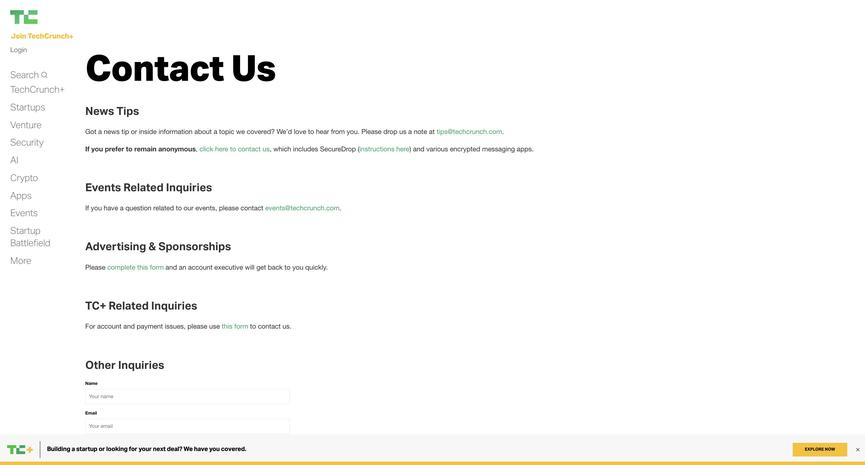 Task type: describe. For each thing, give the bounding box(es) containing it.
1 vertical spatial .
[[340, 204, 342, 212]]

prefer
[[105, 145, 124, 153]]

instructions
[[360, 145, 395, 153]]

hear
[[316, 128, 329, 136]]

use
[[209, 323, 220, 330]]

quickly.
[[305, 263, 328, 271]]

what is your enquiry about
[[85, 440, 142, 446]]

(
[[358, 145, 360, 153]]

please complete this form and an account executive will get back to you quickly.
[[85, 263, 328, 271]]

tips
[[117, 104, 139, 118]]

email
[[85, 411, 97, 416]]

you for prefer
[[91, 145, 103, 153]]

information
[[159, 128, 193, 136]]

inquiries for tc+ related inquiries
[[151, 299, 197, 312]]

inside
[[139, 128, 157, 136]]

inquiries for events related inquiries
[[166, 180, 212, 194]]

battlefield
[[10, 237, 50, 249]]

tc+ related inquiries
[[85, 299, 197, 312]]

crypto link
[[10, 172, 38, 184]]

1 vertical spatial and
[[166, 263, 177, 271]]

other
[[85, 358, 116, 372]]

startup battlefield
[[10, 225, 50, 249]]

drop
[[384, 128, 398, 136]]

contact for please
[[258, 323, 281, 330]]

techcrunch+ link
[[10, 83, 65, 96]]

various
[[427, 145, 448, 153]]

events related inquiries
[[85, 180, 212, 194]]

got
[[85, 128, 96, 136]]

we'd
[[277, 128, 292, 136]]

have
[[104, 204, 118, 212]]

a left note
[[408, 128, 412, 136]]

question
[[126, 204, 152, 212]]

Your name text field
[[85, 389, 290, 404]]

to right the 'back'
[[285, 263, 291, 271]]

is
[[97, 440, 101, 446]]

contact for anonymous
[[238, 145, 261, 153]]

will
[[245, 263, 255, 271]]

covered?
[[247, 128, 275, 136]]

which
[[274, 145, 291, 153]]

more
[[10, 254, 31, 266]]

2 , from the left
[[270, 145, 272, 153]]

search image
[[40, 72, 48, 78]]

complete
[[107, 263, 135, 271]]

to right love
[[308, 128, 314, 136]]

+
[[69, 32, 73, 41]]

to inside if you prefer to remain anonymous , click here to contact us , which includes securedrop ( instructions here ) and various encrypted messaging apps.
[[230, 145, 236, 153]]

enquiry
[[113, 440, 128, 446]]

from
[[331, 128, 345, 136]]

events link
[[10, 207, 38, 219]]

Your email email field
[[85, 419, 290, 434]]

click
[[200, 145, 213, 153]]

a right have
[[120, 204, 124, 212]]

to left our
[[176, 204, 182, 212]]

for
[[85, 323, 95, 330]]

tips@techcrunch.com
[[437, 128, 502, 136]]

payment
[[137, 323, 163, 330]]

login
[[10, 45, 27, 54]]

news
[[85, 104, 114, 118]]

1 vertical spatial account
[[97, 323, 122, 330]]

your
[[102, 440, 112, 446]]

contact us
[[85, 45, 276, 90]]

news tips
[[85, 104, 139, 118]]

got a news tip or inside information about a topic we covered? we'd love to hear from you. please drop us a note at tips@techcrunch.com .
[[85, 128, 504, 136]]

events@techcrunch.com link
[[265, 204, 340, 212]]

&
[[149, 239, 156, 253]]

startups
[[10, 101, 45, 113]]

remain
[[134, 145, 157, 153]]

join
[[11, 31, 26, 40]]

we
[[236, 128, 245, 136]]

events,
[[195, 204, 217, 212]]

apps
[[10, 189, 32, 201]]

anonymous
[[158, 145, 196, 153]]

other inquiries
[[85, 358, 164, 372]]

if for have
[[85, 204, 89, 212]]

techcrunch image
[[10, 10, 38, 24]]

related
[[153, 204, 174, 212]]

security
[[10, 136, 44, 148]]

related for tc+
[[109, 299, 149, 312]]

us
[[231, 45, 276, 90]]

security link
[[10, 136, 44, 149]]

0 horizontal spatial please
[[188, 323, 207, 330]]

ai
[[10, 154, 18, 166]]

name
[[85, 381, 98, 386]]

ai link
[[10, 154, 18, 166]]

0 vertical spatial .
[[502, 128, 504, 136]]



Task type: vqa. For each thing, say whether or not it's contained in the screenshot.


Task type: locate. For each thing, give the bounding box(es) containing it.
1 vertical spatial if
[[85, 204, 89, 212]]

please left complete
[[85, 263, 105, 271]]

0 horizontal spatial .
[[340, 204, 342, 212]]

0 vertical spatial this
[[137, 263, 148, 271]]

note
[[414, 128, 427, 136]]

)
[[410, 145, 411, 153]]

1 vertical spatial events
[[10, 207, 38, 219]]

if
[[85, 145, 90, 153], [85, 204, 89, 212]]

here
[[215, 145, 228, 153], [397, 145, 410, 153]]

events up have
[[85, 180, 121, 194]]

0 horizontal spatial please
[[85, 263, 105, 271]]

love
[[294, 128, 306, 136]]

contact
[[238, 145, 261, 153], [241, 204, 263, 212], [258, 323, 281, 330]]

0 horizontal spatial events
[[10, 207, 38, 219]]

related up question
[[124, 180, 164, 194]]

1 vertical spatial about
[[130, 440, 142, 446]]

tc+
[[85, 299, 106, 312]]

please
[[362, 128, 382, 136], [85, 263, 105, 271]]

you for have
[[91, 204, 102, 212]]

1 horizontal spatial form
[[234, 323, 248, 330]]

please right events,
[[219, 204, 239, 212]]

1 horizontal spatial this
[[222, 323, 233, 330]]

0 horizontal spatial this
[[137, 263, 148, 271]]

0 horizontal spatial us
[[263, 145, 270, 153]]

2 vertical spatial contact
[[258, 323, 281, 330]]

2 vertical spatial and
[[123, 323, 135, 330]]

0 vertical spatial account
[[188, 263, 213, 271]]

2 vertical spatial inquiries
[[118, 358, 164, 372]]

0 vertical spatial please
[[219, 204, 239, 212]]

if you have a question related to our events, please contact events@techcrunch.com .
[[85, 204, 342, 212]]

related
[[124, 180, 164, 194], [109, 299, 149, 312]]

0 horizontal spatial and
[[123, 323, 135, 330]]

us inside if you prefer to remain anonymous , click here to contact us , which includes securedrop ( instructions here ) and various encrypted messaging apps.
[[263, 145, 270, 153]]

executive
[[214, 263, 243, 271]]

1 vertical spatial you
[[91, 204, 102, 212]]

an
[[179, 263, 186, 271]]

0 horizontal spatial form
[[150, 263, 164, 271]]

you.
[[347, 128, 360, 136]]

1 horizontal spatial events
[[85, 180, 121, 194]]

here down drop
[[397, 145, 410, 153]]

techcrunch link
[[10, 10, 78, 24]]

advertising
[[85, 239, 146, 253]]

events@techcrunch.com
[[265, 204, 340, 212]]

join techcrunch +
[[11, 31, 73, 41]]

0 horizontal spatial account
[[97, 323, 122, 330]]

1 horizontal spatial please
[[362, 128, 382, 136]]

1 horizontal spatial about
[[194, 128, 212, 136]]

sponsorships
[[159, 239, 231, 253]]

0 vertical spatial events
[[85, 180, 121, 194]]

events for events link
[[10, 207, 38, 219]]

us right drop
[[399, 128, 407, 136]]

a left 'topic'
[[214, 128, 217, 136]]

0 horizontal spatial here
[[215, 145, 228, 153]]

please left use
[[188, 323, 207, 330]]

please up instructions
[[362, 128, 382, 136]]

if for prefer
[[85, 145, 90, 153]]

1 vertical spatial contact
[[241, 204, 263, 212]]

apps link
[[10, 189, 32, 201]]

this right use
[[222, 323, 233, 330]]

venture link
[[10, 119, 42, 131]]

login link
[[10, 44, 27, 56]]

more link
[[10, 254, 31, 267]]

and right )
[[413, 145, 425, 153]]

news
[[104, 128, 120, 136]]

0 vertical spatial contact
[[238, 145, 261, 153]]

startup battlefield link
[[10, 225, 50, 249]]

you
[[91, 145, 103, 153], [91, 204, 102, 212], [293, 263, 304, 271]]

you left prefer
[[91, 145, 103, 153]]

please
[[219, 204, 239, 212], [188, 323, 207, 330]]

tips@techcrunch.com link
[[437, 128, 502, 136]]

encrypted
[[450, 145, 481, 153]]

apps.
[[517, 145, 534, 153]]

us left 'which'
[[263, 145, 270, 153]]

account right for
[[97, 323, 122, 330]]

for account and payment issues, please use this form to contact us.
[[85, 323, 292, 330]]

you left have
[[91, 204, 102, 212]]

a right got
[[98, 128, 102, 136]]

, left the click
[[196, 145, 198, 153]]

our
[[184, 204, 194, 212]]

us.
[[283, 323, 292, 330]]

2 vertical spatial you
[[293, 263, 304, 271]]

if you prefer to remain anonymous , click here to contact us , which includes securedrop ( instructions here ) and various encrypted messaging apps.
[[85, 145, 534, 153]]

this right complete
[[137, 263, 148, 271]]

techcrunch+
[[10, 83, 65, 95]]

1 horizontal spatial .
[[502, 128, 504, 136]]

advertising & sponsorships
[[85, 239, 231, 253]]

1 horizontal spatial ,
[[270, 145, 272, 153]]

about up the click
[[194, 128, 212, 136]]

and inside if you prefer to remain anonymous , click here to contact us , which includes securedrop ( instructions here ) and various encrypted messaging apps.
[[413, 145, 425, 153]]

and left an
[[166, 263, 177, 271]]

0 vertical spatial inquiries
[[166, 180, 212, 194]]

1 horizontal spatial account
[[188, 263, 213, 271]]

tip
[[122, 128, 129, 136]]

to down 'topic'
[[230, 145, 236, 153]]

0 vertical spatial about
[[194, 128, 212, 136]]

events for events related inquiries
[[85, 180, 121, 194]]

this form link
[[222, 323, 248, 331]]

.
[[502, 128, 504, 136], [340, 204, 342, 212]]

and left payment
[[123, 323, 135, 330]]

1 horizontal spatial and
[[166, 263, 177, 271]]

startups link
[[10, 101, 45, 113]]

1 vertical spatial inquiries
[[151, 299, 197, 312]]

1 here from the left
[[215, 145, 228, 153]]

click here to contact us link
[[200, 145, 270, 153]]

related up payment
[[109, 299, 149, 312]]

and
[[413, 145, 425, 153], [166, 263, 177, 271], [123, 323, 135, 330]]

if left have
[[85, 204, 89, 212]]

form down advertising & sponsorships
[[150, 263, 164, 271]]

a
[[98, 128, 102, 136], [214, 128, 217, 136], [408, 128, 412, 136], [120, 204, 124, 212]]

1 horizontal spatial us
[[399, 128, 407, 136]]

1 if from the top
[[85, 145, 90, 153]]

1 horizontal spatial here
[[397, 145, 410, 153]]

account right an
[[188, 263, 213, 271]]

contact for related
[[241, 204, 263, 212]]

0 vertical spatial form
[[150, 263, 164, 271]]

0 vertical spatial us
[[399, 128, 407, 136]]

techcrunch
[[28, 31, 69, 40]]

if down got
[[85, 145, 90, 153]]

2 here from the left
[[397, 145, 410, 153]]

securedrop
[[320, 145, 356, 153]]

0 vertical spatial please
[[362, 128, 382, 136]]

1 , from the left
[[196, 145, 198, 153]]

back
[[268, 263, 283, 271]]

crypto
[[10, 172, 38, 183]]

2 horizontal spatial and
[[413, 145, 425, 153]]

1 vertical spatial please
[[85, 263, 105, 271]]

related for events
[[124, 180, 164, 194]]

0 vertical spatial if
[[85, 145, 90, 153]]

events up startup
[[10, 207, 38, 219]]

1 vertical spatial form
[[234, 323, 248, 330]]

issues,
[[165, 323, 186, 330]]

to right this form link
[[250, 323, 256, 330]]

1 horizontal spatial please
[[219, 204, 239, 212]]

0 horizontal spatial about
[[130, 440, 142, 446]]

1 vertical spatial this
[[222, 323, 233, 330]]

us
[[399, 128, 407, 136], [263, 145, 270, 153]]

at
[[429, 128, 435, 136]]

includes
[[293, 145, 318, 153]]

to right prefer
[[126, 145, 133, 153]]

1 vertical spatial us
[[263, 145, 270, 153]]

1 vertical spatial please
[[188, 323, 207, 330]]

0 vertical spatial and
[[413, 145, 425, 153]]

complete this form link
[[107, 263, 164, 272]]

or
[[131, 128, 137, 136]]

0 vertical spatial you
[[91, 145, 103, 153]]

here right the click
[[215, 145, 228, 153]]

topic
[[219, 128, 234, 136]]

instructions here link
[[360, 145, 410, 153]]

0 horizontal spatial ,
[[196, 145, 198, 153]]

events
[[85, 180, 121, 194], [10, 207, 38, 219]]

form right use
[[234, 323, 248, 330]]

venture
[[10, 119, 42, 131]]

you left quickly.
[[293, 263, 304, 271]]

0 vertical spatial related
[[124, 180, 164, 194]]

account
[[188, 263, 213, 271], [97, 323, 122, 330]]

inquiries
[[166, 180, 212, 194], [151, 299, 197, 312], [118, 358, 164, 372]]

about right the enquiry
[[130, 440, 142, 446]]

contact inside if you prefer to remain anonymous , click here to contact us , which includes securedrop ( instructions here ) and various encrypted messaging apps.
[[238, 145, 261, 153]]

what
[[85, 440, 96, 446]]

, left 'which'
[[270, 145, 272, 153]]

search
[[10, 68, 39, 80]]

2 if from the top
[[85, 204, 89, 212]]

1 vertical spatial related
[[109, 299, 149, 312]]



